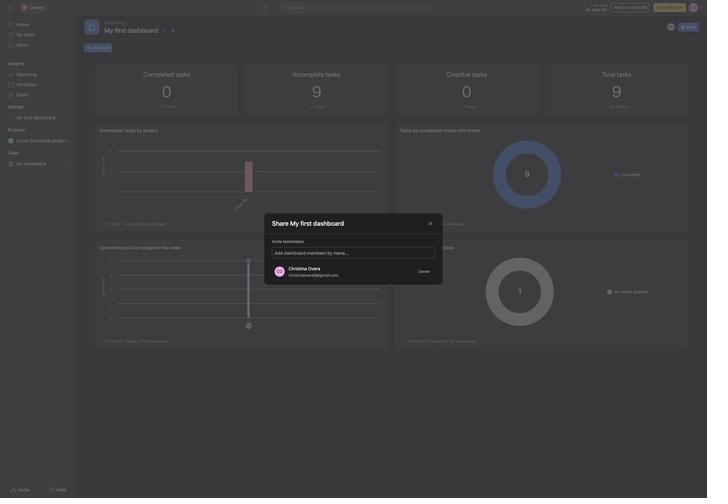 Task type: describe. For each thing, give the bounding box(es) containing it.
workspace inside "link"
[[24, 161, 46, 166]]

upcoming tasks by assignee this week
[[100, 245, 181, 250]]

1 filter for incomplete tasks
[[313, 105, 326, 109]]

close this dialog image
[[428, 221, 433, 226]]

in for by
[[138, 339, 141, 344]]

no filters inside button
[[611, 105, 628, 109]]

trial?
[[638, 5, 647, 10]]

billing
[[665, 5, 676, 10]]

chart
[[100, 45, 110, 50]]

0 horizontal spatial co
[[246, 323, 252, 328]]

dashboard
[[33, 115, 55, 120]]

1 filter for completed tasks
[[163, 105, 176, 109]]

tasks inside button
[[424, 222, 434, 227]]

inbox link
[[4, 40, 73, 50]]

co inside share my first dashboard dialog
[[277, 269, 283, 274]]

add chart button
[[84, 43, 113, 52]]

remove from starred image
[[170, 28, 176, 33]]

my inside dialog
[[290, 220, 299, 227]]

0 button for overdue tasks
[[462, 83, 472, 100]]

invite for invite
[[18, 487, 29, 493]]

in inside the what's in my trial? button
[[628, 5, 631, 10]]

tasks right the "3 filters"
[[126, 339, 137, 344]]

portfolios
[[17, 82, 36, 87]]

filter for completed tasks
[[166, 105, 176, 109]]

tasks left completion
[[400, 128, 412, 133]]

by project
[[137, 128, 158, 133]]

starred button
[[0, 104, 23, 110]]

0 vertical spatial reporting
[[105, 20, 125, 25]]

info
[[677, 5, 684, 10]]

home
[[17, 22, 29, 27]]

1 vertical spatial no
[[615, 290, 620, 294]]

tasks in my workspace for upcoming tasks by assignee this week
[[126, 339, 168, 344]]

3 filters
[[107, 339, 122, 344]]

tasks for incomplete
[[124, 128, 136, 133]]

co inside button
[[669, 25, 674, 29]]

days
[[592, 7, 600, 12]]

filters for upcoming tasks by assignee this week
[[111, 339, 122, 344]]

overa
[[308, 266, 320, 271]]

show options image
[[162, 28, 167, 33]]

christinaovera9@gmail.com
[[289, 273, 339, 278]]

my inside global element
[[17, 32, 23, 37]]

assignee
[[141, 245, 160, 250]]

my workspace link
[[4, 159, 73, 169]]

no recent updates
[[615, 290, 648, 294]]

my first dashboard link
[[4, 113, 73, 123]]

this month
[[458, 128, 481, 133]]

add billing info button
[[654, 3, 686, 12]]

filters inside button
[[617, 105, 628, 109]]

reporting inside reporting link
[[17, 72, 37, 77]]

hide sidebar image
[[8, 5, 13, 10]]

1 for incomplete tasks
[[313, 105, 315, 109]]

0 vertical spatial reporting link
[[105, 19, 125, 26]]

cross-functional project plan
[[17, 138, 76, 143]]

my first dashboard
[[17, 115, 55, 120]]

projects element
[[0, 124, 76, 147]]

project
[[52, 138, 67, 143]]

cross-
[[17, 138, 30, 143]]

9 for incomplete tasks
[[312, 83, 322, 100]]

total tasks
[[602, 71, 632, 78]]

share button
[[679, 23, 700, 32]]

1 for overdue tasks
[[463, 105, 465, 109]]

left
[[601, 7, 607, 12]]

Add dashboard members by name… text field
[[275, 249, 353, 257]]

2 vertical spatial no
[[408, 339, 413, 344]]

starred
[[8, 104, 23, 110]]

starred element
[[0, 101, 76, 124]]

status
[[444, 128, 457, 133]]

projects for projects in my workspace
[[429, 339, 444, 344]]

what's
[[614, 5, 627, 10]]

my first dashboard
[[105, 27, 158, 34]]

share my first dashboard dialog
[[264, 214, 443, 285]]

filter for overdue tasks
[[466, 105, 476, 109]]

project status
[[425, 245, 454, 250]]

completed tasks
[[143, 71, 190, 78]]

cross-functional project plan link
[[4, 136, 76, 146]]

9 for total tasks
[[612, 83, 622, 100]]

updates
[[633, 290, 648, 294]]

upcoming for upcoming tasks by assignee this week
[[100, 245, 121, 250]]

insights button
[[0, 61, 24, 67]]

global element
[[0, 16, 76, 54]]

1 filter button for completed tasks
[[157, 104, 177, 110]]

tasks up upcoming tasks by assignee this week
[[123, 222, 134, 227]]

tasks in my workspace inside button
[[424, 222, 466, 227]]

invite button
[[6, 484, 34, 496]]

add for add chart
[[92, 45, 99, 50]]

workspace inside button
[[446, 222, 466, 227]]

0 horizontal spatial no filters
[[408, 339, 425, 344]]

workspace for projects by project status
[[456, 339, 476, 344]]

share for share
[[687, 25, 697, 29]]

first
[[24, 115, 32, 120]]

teams element
[[0, 147, 76, 170]]

by for projects
[[418, 245, 424, 250]]

crystal ball image
[[88, 23, 96, 31]]



Task type: locate. For each thing, give the bounding box(es) containing it.
projects button
[[0, 127, 25, 133]]

filters
[[617, 105, 628, 109], [111, 339, 122, 344], [414, 339, 425, 344]]

0 horizontal spatial add
[[92, 45, 99, 50]]

this week
[[161, 245, 181, 250]]

no inside button
[[611, 105, 616, 109]]

search
[[289, 5, 304, 10]]

0 vertical spatial tasks
[[24, 32, 35, 37]]

1 vertical spatial reporting link
[[4, 69, 73, 80]]

in for project status
[[445, 339, 449, 344]]

9 up no filters button
[[612, 83, 622, 100]]

1 vertical spatial add
[[92, 45, 99, 50]]

invite inside share my first dashboard dialog
[[272, 239, 282, 244]]

functional
[[30, 138, 51, 143]]

projects by project status
[[400, 245, 454, 250]]

by
[[413, 128, 418, 133], [135, 245, 140, 250], [418, 245, 424, 250]]

1 0 button from the left
[[162, 83, 171, 100]]

9 button up no filters button
[[612, 83, 622, 100]]

1 horizontal spatial first dashboard
[[301, 220, 344, 227]]

christina
[[289, 266, 307, 271]]

1 horizontal spatial upcoming
[[622, 172, 640, 177]]

9 button for incomplete tasks
[[312, 83, 322, 100]]

add billing info
[[657, 5, 684, 10]]

no filters button
[[604, 104, 630, 110]]

1 horizontal spatial projects
[[400, 245, 417, 250]]

1 filter for overdue tasks
[[463, 105, 476, 109]]

what's in my trial?
[[614, 5, 647, 10]]

1 vertical spatial share
[[272, 220, 289, 227]]

no
[[611, 105, 616, 109], [615, 290, 620, 294], [408, 339, 413, 344]]

share inside button
[[687, 25, 697, 29]]

0 horizontal spatial by
[[135, 245, 140, 250]]

0 horizontal spatial projects
[[8, 127, 25, 133]]

1 0 from the left
[[162, 83, 171, 100]]

1 horizontal spatial no filters
[[611, 105, 628, 109]]

1 horizontal spatial by
[[413, 128, 418, 133]]

my
[[632, 5, 637, 10]]

tasks up projects by project status
[[424, 222, 434, 227]]

0 down overdue tasks
[[462, 83, 472, 100]]

team button
[[0, 150, 19, 156]]

9
[[312, 83, 322, 100], [612, 83, 622, 100]]

2 horizontal spatial co
[[669, 25, 674, 29]]

insights
[[8, 61, 24, 66]]

by left assignee at the left of the page
[[135, 245, 140, 250]]

0 horizontal spatial 1 filter button
[[157, 104, 177, 110]]

0 vertical spatial no
[[611, 105, 616, 109]]

add chart
[[92, 45, 110, 50]]

1 horizontal spatial invite
[[272, 239, 282, 244]]

my
[[105, 27, 113, 34], [17, 32, 23, 37], [17, 115, 23, 120], [17, 161, 23, 166], [290, 220, 299, 227], [139, 222, 145, 227], [439, 222, 445, 227], [142, 339, 147, 344], [450, 339, 455, 344]]

0 for overdue tasks
[[462, 83, 472, 100]]

add left billing
[[657, 5, 664, 10]]

tasks in my workspace button
[[400, 220, 469, 229]]

first dashboard inside dialog
[[301, 220, 344, 227]]

0 vertical spatial first dashboard
[[115, 27, 158, 34]]

3
[[107, 339, 110, 344]]

1 horizontal spatial add
[[657, 5, 664, 10]]

1 vertical spatial projects
[[400, 245, 417, 250]]

tasks
[[24, 32, 35, 37], [124, 128, 136, 133], [122, 245, 134, 250]]

1 horizontal spatial 9 button
[[612, 83, 622, 100]]

1 vertical spatial upcoming
[[100, 245, 121, 250]]

0 down the completed tasks
[[162, 83, 171, 100]]

2 horizontal spatial filters
[[617, 105, 628, 109]]

reporting link up my first dashboard on the left
[[105, 19, 125, 26]]

1 vertical spatial no filters
[[408, 339, 425, 344]]

projects for projects by project status
[[400, 245, 417, 250]]

2 0 from the left
[[462, 83, 472, 100]]

my inside starred element
[[17, 115, 23, 120]]

tasks in my workspace
[[123, 222, 166, 227], [424, 222, 466, 227], [126, 339, 168, 344]]

1 9 button from the left
[[312, 83, 322, 100]]

0 for completed tasks
[[162, 83, 171, 100]]

tasks down home
[[24, 32, 35, 37]]

tasks for upcoming
[[122, 245, 134, 250]]

1 vertical spatial first dashboard
[[301, 220, 344, 227]]

add for add billing info
[[657, 5, 664, 10]]

9 down incomplete tasks
[[312, 83, 322, 100]]

goals
[[17, 92, 28, 98]]

3 1 filter button from the left
[[457, 104, 477, 110]]

reporting up portfolios
[[17, 72, 37, 77]]

share for share my first dashboard
[[272, 220, 289, 227]]

add inside button
[[92, 45, 99, 50]]

first dashboard
[[115, 27, 158, 34], [301, 220, 344, 227]]

home link
[[4, 19, 73, 30]]

search button
[[279, 3, 431, 13]]

co
[[669, 25, 674, 29], [277, 269, 283, 274], [246, 323, 252, 328]]

workspace for incomplete tasks by project
[[146, 222, 166, 227]]

1 horizontal spatial 9
[[612, 83, 622, 100]]

0 horizontal spatial reporting
[[17, 72, 37, 77]]

tasks left assignee at the left of the page
[[122, 245, 134, 250]]

christina overa christinaovera9@gmail.com
[[289, 266, 339, 278]]

first dashboard left show options image
[[115, 27, 158, 34]]

share right co button
[[687, 25, 697, 29]]

1 horizontal spatial filters
[[414, 339, 425, 344]]

incomplete
[[100, 128, 123, 133]]

0 horizontal spatial 9 button
[[312, 83, 322, 100]]

2 0 button from the left
[[462, 83, 472, 100]]

completion
[[419, 128, 443, 133]]

0 button for completed tasks
[[162, 83, 171, 100]]

projects
[[8, 127, 25, 133], [400, 245, 417, 250], [429, 339, 444, 344]]

my tasks link
[[4, 30, 73, 40]]

1 horizontal spatial reporting link
[[105, 19, 125, 26]]

0 vertical spatial share
[[687, 25, 697, 29]]

filters for projects by project status
[[414, 339, 425, 344]]

my workspace
[[17, 161, 46, 166]]

reporting up my first dashboard on the left
[[105, 20, 125, 25]]

0 vertical spatial co
[[669, 25, 674, 29]]

1 filter button
[[157, 104, 177, 110], [307, 104, 327, 110], [457, 104, 477, 110]]

share inside dialog
[[272, 220, 289, 227]]

no filters
[[611, 105, 628, 109], [408, 339, 425, 344]]

0 vertical spatial upcoming
[[622, 172, 640, 177]]

tasks left by project
[[124, 128, 136, 133]]

2 9 from the left
[[612, 83, 622, 100]]

1 horizontal spatial reporting
[[105, 20, 125, 25]]

inbox
[[17, 42, 28, 47]]

1 vertical spatial co
[[277, 269, 283, 274]]

9 button
[[312, 83, 322, 100], [612, 83, 622, 100]]

insights element
[[0, 58, 76, 101]]

reporting link up portfolios
[[4, 69, 73, 80]]

1 vertical spatial invite
[[18, 487, 29, 493]]

in for by project
[[135, 222, 138, 227]]

0 button down overdue tasks
[[462, 83, 472, 100]]

0 button
[[162, 83, 171, 100], [462, 83, 472, 100]]

1 filter button for incomplete tasks
[[307, 104, 327, 110]]

2 vertical spatial tasks
[[122, 245, 134, 250]]

share
[[687, 25, 697, 29], [272, 220, 289, 227]]

1 horizontal spatial 1 filter button
[[307, 104, 327, 110]]

tasks
[[400, 128, 412, 133], [123, 222, 134, 227], [424, 222, 434, 227], [126, 339, 137, 344]]

plan
[[68, 138, 76, 143]]

goals link
[[4, 90, 73, 100]]

team
[[8, 150, 19, 156]]

reporting link
[[105, 19, 125, 26], [4, 69, 73, 80]]

by for tasks
[[413, 128, 418, 133]]

upcoming for upcoming
[[622, 172, 640, 177]]

free trial 30 days left
[[586, 3, 607, 12]]

0 vertical spatial projects
[[8, 127, 25, 133]]

0 horizontal spatial share
[[272, 220, 289, 227]]

owner
[[418, 269, 430, 274]]

first dashboard up add dashboard members by name… text box
[[301, 220, 344, 227]]

9 button for total tasks
[[612, 83, 622, 100]]

projects in my workspace
[[429, 339, 476, 344]]

projects inside projects dropdown button
[[8, 127, 25, 133]]

30
[[586, 7, 591, 12]]

share up invite teammates
[[272, 220, 289, 227]]

in
[[628, 5, 631, 10], [135, 222, 138, 227], [435, 222, 438, 227], [138, 339, 141, 344], [445, 339, 449, 344]]

1 1 filter button from the left
[[157, 104, 177, 110]]

my inside button
[[439, 222, 445, 227]]

my inside "link"
[[17, 161, 23, 166]]

0 horizontal spatial 0 button
[[162, 83, 171, 100]]

0 vertical spatial invite
[[272, 239, 282, 244]]

tasks inside my tasks link
[[24, 32, 35, 37]]

0 horizontal spatial filters
[[111, 339, 122, 344]]

1 horizontal spatial 0
[[462, 83, 472, 100]]

free
[[591, 3, 599, 8]]

trial
[[600, 3, 607, 8]]

workspace
[[24, 161, 46, 166], [146, 222, 166, 227], [446, 222, 466, 227], [149, 339, 168, 344], [456, 339, 476, 344]]

filter for incomplete tasks
[[316, 105, 326, 109]]

tasks in my workspace for incomplete tasks by project
[[123, 222, 166, 227]]

2 horizontal spatial projects
[[429, 339, 444, 344]]

0 button down the completed tasks
[[162, 83, 171, 100]]

1 vertical spatial reporting
[[17, 72, 37, 77]]

my tasks
[[17, 32, 35, 37]]

by left project status
[[418, 245, 424, 250]]

2 horizontal spatial by
[[418, 245, 424, 250]]

invite teammates
[[272, 239, 304, 244]]

0 horizontal spatial invite
[[18, 487, 29, 493]]

1 horizontal spatial share
[[687, 25, 697, 29]]

incomplete tasks
[[293, 71, 341, 78]]

filter
[[166, 105, 176, 109], [316, 105, 326, 109], [466, 105, 476, 109], [110, 222, 120, 227]]

0 horizontal spatial reporting link
[[4, 69, 73, 80]]

in inside tasks in my workspace button
[[435, 222, 438, 227]]

2 1 filter button from the left
[[307, 104, 327, 110]]

recent
[[621, 290, 632, 294]]

what's in my trial? button
[[611, 3, 650, 12]]

1 9 from the left
[[312, 83, 322, 100]]

teammates
[[283, 239, 304, 244]]

1 filter button for overdue tasks
[[457, 104, 477, 110]]

invite for invite teammates
[[272, 239, 282, 244]]

1 filter
[[163, 105, 176, 109], [313, 105, 326, 109], [463, 105, 476, 109], [107, 222, 120, 227]]

add inside 'button'
[[657, 5, 664, 10]]

0 vertical spatial add
[[657, 5, 664, 10]]

incomplete tasks by project
[[100, 128, 158, 133]]

0 horizontal spatial upcoming
[[100, 245, 121, 250]]

upcoming
[[622, 172, 640, 177], [100, 245, 121, 250]]

0 horizontal spatial 0
[[162, 83, 171, 100]]

0 horizontal spatial 9
[[312, 83, 322, 100]]

2 9 button from the left
[[612, 83, 622, 100]]

share my first dashboard
[[272, 220, 344, 227]]

0 vertical spatial no filters
[[611, 105, 628, 109]]

2 horizontal spatial 1 filter button
[[457, 104, 477, 110]]

1 horizontal spatial 0 button
[[462, 83, 472, 100]]

1 for completed tasks
[[163, 105, 165, 109]]

search list box
[[279, 3, 431, 13]]

9 button down incomplete tasks
[[312, 83, 322, 100]]

0 horizontal spatial first dashboard
[[115, 27, 158, 34]]

2 vertical spatial co
[[246, 323, 252, 328]]

by left completion
[[413, 128, 418, 133]]

2 vertical spatial projects
[[429, 339, 444, 344]]

1 horizontal spatial co
[[277, 269, 283, 274]]

projects for projects
[[8, 127, 25, 133]]

tasks by completion status this month
[[400, 128, 481, 133]]

portfolios link
[[4, 80, 73, 90]]

add left chart
[[92, 45, 99, 50]]

add
[[657, 5, 664, 10], [92, 45, 99, 50]]

overdue tasks
[[447, 71, 487, 78]]

invite
[[272, 239, 282, 244], [18, 487, 29, 493]]

co button
[[667, 23, 676, 32]]

1 vertical spatial tasks
[[124, 128, 136, 133]]

invite inside button
[[18, 487, 29, 493]]

tasks for my
[[24, 32, 35, 37]]

workspace for upcoming tasks by assignee this week
[[149, 339, 168, 344]]



Task type: vqa. For each thing, say whether or not it's contained in the screenshot.


